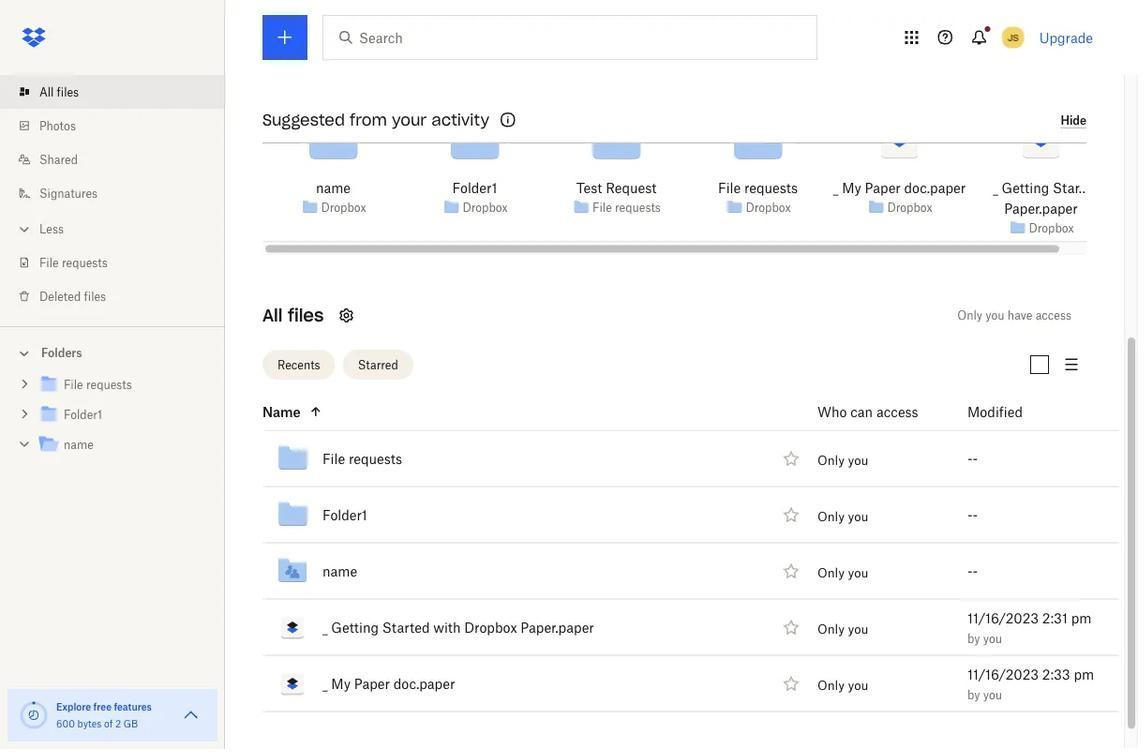 Task type: describe. For each thing, give the bounding box(es) containing it.
add to starred image inside name folder1, modified 11/16/2023 2:30 pm, element
[[780, 504, 803, 527]]

js button
[[998, 23, 1028, 53]]

dropbox for _ getting star… paper.paper
[[1029, 221, 1074, 235]]

you inside the 11/16/2023 2:33 pm by you
[[984, 688, 1003, 702]]

only for name
[[818, 566, 845, 581]]

deleted
[[39, 289, 81, 303]]

all files link
[[15, 75, 225, 109]]

suggested
[[263, 110, 345, 129]]

modified button
[[968, 401, 1072, 423]]

file inside "list"
[[39, 256, 59, 270]]

modified
[[968, 404, 1023, 420]]

2 horizontal spatial folder1
[[453, 180, 497, 196]]

gb
[[124, 718, 138, 730]]

explore
[[56, 701, 91, 713]]

by for 11/16/2023 2:33 pm
[[968, 688, 981, 702]]

dropbox link for name
[[321, 198, 366, 217]]

dropbox for folder1
[[463, 201, 508, 215]]

1 vertical spatial name link
[[38, 433, 210, 458]]

1 vertical spatial access
[[877, 404, 919, 420]]

from
[[350, 110, 387, 129]]

name inside group
[[64, 438, 94, 452]]

signatures link
[[15, 176, 225, 210]]

only you button for requests
[[818, 453, 869, 468]]

paper inside name _ my paper doc.paper, modified 11/16/2023 2:33 pm, element
[[354, 676, 390, 692]]

2 vertical spatial name link
[[323, 560, 357, 583]]

upgrade link
[[1040, 30, 1093, 45]]

name
[[263, 404, 301, 420]]

0 vertical spatial name link
[[316, 177, 351, 198]]

_ getting star… paper.paper
[[993, 180, 1090, 216]]

request
[[606, 180, 657, 196]]

of
[[104, 718, 113, 730]]

photos
[[39, 119, 76, 133]]

shared link
[[15, 143, 225, 176]]

only for folder1
[[818, 510, 845, 525]]

group containing file requests
[[0, 366, 225, 474]]

1 horizontal spatial _ my paper doc.paper
[[834, 180, 966, 196]]

only you button inside name name, modified 11/16/2023 2:33 pm, element
[[818, 566, 869, 581]]

requests inside table
[[349, 451, 402, 467]]

11/16/2023 2:31 pm by you
[[968, 611, 1092, 646]]

getting for star…
[[1002, 180, 1050, 196]]

file requests inside group
[[64, 378, 132, 392]]

started
[[382, 620, 430, 636]]

features
[[114, 701, 152, 713]]

0 horizontal spatial _ my paper doc.paper link
[[323, 673, 455, 695]]

11/16/2023 for 11/16/2023 2:31 pm
[[968, 611, 1039, 626]]

dropbox for _ my paper doc.paper
[[888, 201, 933, 215]]

_ getting started with dropbox paper.paper
[[323, 620, 594, 636]]

recents button
[[263, 350, 335, 380]]

file inside table
[[323, 451, 345, 467]]

explore free features 600 bytes of 2 gb
[[56, 701, 152, 730]]

1 vertical spatial folder1 link
[[38, 403, 210, 428]]

by for 11/16/2023 2:31 pm
[[968, 632, 981, 646]]

0 horizontal spatial _ my paper doc.paper
[[323, 676, 455, 692]]

table containing name
[[221, 394, 1120, 713]]

my inside table
[[331, 676, 351, 692]]

file requests link inside group
[[38, 373, 210, 398]]

requests inside group
[[86, 378, 132, 392]]

only for file requests
[[818, 453, 845, 468]]

getting for started
[[331, 620, 379, 636]]

add to starred image for name
[[780, 560, 803, 583]]

Search in folder "Dropbox" text field
[[359, 27, 778, 48]]

your
[[392, 110, 427, 129]]

0 vertical spatial name
[[316, 180, 351, 196]]

test request link
[[576, 177, 657, 198]]

name _ my paper doc.paper, modified 11/16/2023 2:33 pm, element
[[221, 656, 1120, 713]]

quota usage element
[[19, 701, 49, 731]]

shared
[[39, 152, 78, 166]]

list containing all files
[[0, 64, 225, 326]]

you inside 11/16/2023 2:31 pm by you
[[984, 632, 1003, 646]]

11/16/2023 2:33 pm by you
[[968, 667, 1095, 702]]

bytes
[[77, 718, 102, 730]]

folders button
[[0, 339, 225, 366]]

doc.paper inside table
[[394, 676, 455, 692]]

2:31
[[1043, 611, 1068, 626]]

paper.paper inside _ getting star… paper.paper
[[1005, 200, 1078, 216]]

0 vertical spatial doc.paper
[[905, 180, 966, 196]]

pm for 11/16/2023 2:33 pm
[[1074, 667, 1095, 683]]

-- for name
[[968, 564, 978, 580]]

dropbox for name
[[321, 201, 366, 215]]

name folder1, modified 11/16/2023 2:30 pm, element
[[221, 488, 1120, 544]]

add to starred image for file requests
[[780, 448, 803, 470]]

only for _ getting started with dropbox paper.paper
[[818, 622, 845, 637]]

0 vertical spatial my
[[842, 180, 862, 196]]

dropbox link for file requests
[[746, 198, 791, 217]]

only you inside name folder1, modified 11/16/2023 2:30 pm, element
[[818, 510, 869, 525]]

1 horizontal spatial all
[[263, 305, 283, 327]]



Task type: locate. For each thing, give the bounding box(es) containing it.
file requests inside table
[[323, 451, 402, 467]]

only inside name _ getting started with dropbox paper.paper, modified 11/16/2023 2:31 pm, element
[[818, 622, 845, 637]]

2 by from the top
[[968, 688, 981, 702]]

activity
[[432, 110, 490, 129]]

0 horizontal spatial folder1 link
[[38, 403, 210, 428]]

0 horizontal spatial getting
[[331, 620, 379, 636]]

1 vertical spatial 11/16/2023
[[968, 667, 1039, 683]]

5 only you button from the top
[[818, 678, 869, 693]]

folder settings image
[[335, 305, 358, 327]]

3 -- from the top
[[968, 564, 978, 580]]

11/16/2023 inside 11/16/2023 2:31 pm by you
[[968, 611, 1039, 626]]

only you inside name _ my paper doc.paper, modified 11/16/2023 2:33 pm, element
[[818, 678, 869, 693]]

11/16/2023 inside the 11/16/2023 2:33 pm by you
[[968, 667, 1039, 683]]

add to starred image for 11/16/2023 2:33 pm
[[780, 673, 803, 695]]

test request
[[576, 180, 657, 196]]

deleted files link
[[15, 279, 225, 313]]

2 vertical spatial --
[[968, 564, 978, 580]]

test
[[576, 180, 602, 196]]

4 only you from the top
[[818, 622, 869, 637]]

0 vertical spatial add to starred image
[[780, 448, 803, 470]]

0 horizontal spatial paper.paper
[[521, 620, 594, 636]]

-- for folder1
[[968, 507, 978, 523]]

2 only you button from the top
[[818, 510, 869, 525]]

files inside list item
[[57, 85, 79, 99]]

paper
[[865, 180, 901, 196], [354, 676, 390, 692]]

1 11/16/2023 from the top
[[968, 611, 1039, 626]]

11/16/2023 for 11/16/2023 2:33 pm
[[968, 667, 1039, 683]]

add to starred image inside "name file requests, modified 11/16/2023 2:36 pm," element
[[780, 448, 803, 470]]

all files inside all files link
[[39, 85, 79, 99]]

list
[[0, 64, 225, 326]]

doc.paper
[[905, 180, 966, 196], [394, 676, 455, 692]]

only you button inside name _ getting started with dropbox paper.paper, modified 11/16/2023 2:31 pm, element
[[818, 622, 869, 637]]

folder1
[[453, 180, 497, 196], [64, 408, 102, 422], [323, 507, 367, 523]]

suggested from your activity
[[263, 110, 490, 129]]

0 vertical spatial all files
[[39, 85, 79, 99]]

all inside list item
[[39, 85, 54, 99]]

2
[[115, 718, 121, 730]]

2 vertical spatial add to starred image
[[780, 673, 803, 695]]

files right deleted
[[84, 289, 106, 303]]

1 vertical spatial folder1
[[64, 408, 102, 422]]

1 horizontal spatial paper.paper
[[1005, 200, 1078, 216]]

with
[[434, 620, 461, 636]]

who
[[818, 404, 847, 420]]

2 add to starred image from the top
[[780, 560, 803, 583]]

1 vertical spatial all files
[[263, 305, 324, 327]]

-
[[968, 451, 973, 467], [973, 451, 978, 467], [968, 507, 973, 523], [973, 507, 978, 523], [968, 564, 973, 580], [973, 564, 978, 580]]

2 horizontal spatial folder1 link
[[453, 177, 497, 198]]

1 add to starred image from the top
[[780, 448, 803, 470]]

by up the 11/16/2023 2:33 pm by you
[[968, 632, 981, 646]]

0 vertical spatial paper.paper
[[1005, 200, 1078, 216]]

file
[[718, 180, 741, 196], [593, 201, 612, 215], [39, 256, 59, 270], [64, 378, 83, 392], [323, 451, 345, 467]]

add to starred image
[[780, 448, 803, 470], [780, 560, 803, 583]]

only inside name folder1, modified 11/16/2023 2:30 pm, element
[[818, 510, 845, 525]]

1 horizontal spatial paper
[[865, 180, 901, 196]]

hide button
[[1061, 113, 1087, 128]]

2 only you from the top
[[818, 510, 869, 525]]

access right have
[[1036, 309, 1072, 323]]

1 horizontal spatial all files
[[263, 305, 324, 327]]

name button
[[263, 401, 772, 423]]

only you for requests
[[818, 453, 869, 468]]

0 vertical spatial folder1
[[453, 180, 497, 196]]

all files up photos
[[39, 85, 79, 99]]

folders
[[41, 346, 82, 360]]

add to starred image inside name _ my paper doc.paper, modified 11/16/2023 2:33 pm, element
[[780, 673, 803, 695]]

1 add to starred image from the top
[[780, 504, 803, 527]]

files for all files link
[[57, 85, 79, 99]]

file requests link
[[718, 177, 798, 198], [593, 198, 661, 217], [15, 246, 225, 279], [38, 373, 210, 398], [323, 448, 402, 470]]

0 vertical spatial --
[[968, 451, 978, 467]]

name link
[[316, 177, 351, 198], [38, 433, 210, 458], [323, 560, 357, 583]]

only you inside "name file requests, modified 11/16/2023 2:36 pm," element
[[818, 453, 869, 468]]

1 horizontal spatial folder1 link
[[323, 504, 367, 527]]

photos link
[[15, 109, 225, 143]]

_
[[834, 180, 839, 196], [993, 180, 999, 196], [323, 620, 328, 636], [323, 676, 328, 692]]

getting inside _ getting star… paper.paper
[[1002, 180, 1050, 196]]

0 vertical spatial add to starred image
[[780, 504, 803, 527]]

pm for 11/16/2023 2:31 pm
[[1072, 611, 1092, 626]]

1 vertical spatial my
[[331, 676, 351, 692]]

-- inside "name file requests, modified 11/16/2023 2:36 pm," element
[[968, 451, 978, 467]]

0 horizontal spatial access
[[877, 404, 919, 420]]

1 only you from the top
[[818, 453, 869, 468]]

dropbox link
[[321, 198, 366, 217], [463, 198, 508, 217], [746, 198, 791, 217], [888, 198, 933, 217], [1029, 219, 1074, 238]]

name file requests, modified 11/16/2023 2:36 pm, element
[[221, 431, 1120, 488]]

starred
[[358, 358, 398, 372]]

you inside "name file requests, modified 11/16/2023 2:36 pm," element
[[848, 453, 869, 468]]

0 horizontal spatial folder1
[[64, 408, 102, 422]]

0 horizontal spatial my
[[331, 676, 351, 692]]

0 vertical spatial 11/16/2023
[[968, 611, 1039, 626]]

0 vertical spatial _ my paper doc.paper
[[834, 180, 966, 196]]

1 horizontal spatial folder1
[[323, 507, 367, 523]]

2 11/16/2023 from the top
[[968, 667, 1039, 683]]

1 vertical spatial pm
[[1074, 667, 1095, 683]]

0 horizontal spatial paper
[[354, 676, 390, 692]]

add to starred image for 11/16/2023 2:31 pm
[[780, 617, 803, 639]]

1 vertical spatial doc.paper
[[394, 676, 455, 692]]

dropbox link for folder1
[[463, 198, 508, 217]]

11/16/2023
[[968, 611, 1039, 626], [968, 667, 1039, 683]]

3 only you button from the top
[[818, 566, 869, 581]]

1 horizontal spatial my
[[842, 180, 862, 196]]

0 vertical spatial access
[[1036, 309, 1072, 323]]

1 vertical spatial add to starred image
[[780, 617, 803, 639]]

pm inside the 11/16/2023 2:33 pm by you
[[1074, 667, 1095, 683]]

only you for getting
[[818, 622, 869, 637]]

1 vertical spatial files
[[84, 289, 106, 303]]

only you button
[[818, 453, 869, 468], [818, 510, 869, 525], [818, 566, 869, 581], [818, 622, 869, 637], [818, 678, 869, 693]]

only you inside name name, modified 11/16/2023 2:33 pm, element
[[818, 566, 869, 581]]

0 vertical spatial all
[[39, 85, 54, 99]]

only you button inside name folder1, modified 11/16/2023 2:30 pm, element
[[818, 510, 869, 525]]

0 vertical spatial paper
[[865, 180, 901, 196]]

11/16/2023 left 2:33
[[968, 667, 1039, 683]]

0 horizontal spatial files
[[57, 85, 79, 99]]

files for deleted files link
[[84, 289, 106, 303]]

star…
[[1053, 180, 1090, 196]]

files up photos
[[57, 85, 79, 99]]

only you have access
[[958, 309, 1072, 323]]

only you
[[818, 453, 869, 468], [818, 510, 869, 525], [818, 566, 869, 581], [818, 622, 869, 637], [818, 678, 869, 693]]

600
[[56, 718, 75, 730]]

dropbox for file requests
[[746, 201, 791, 215]]

2:33
[[1043, 667, 1071, 683]]

all up photos
[[39, 85, 54, 99]]

1 vertical spatial add to starred image
[[780, 560, 803, 583]]

have
[[1008, 309, 1033, 323]]

1 vertical spatial name
[[64, 438, 94, 452]]

only you button for my
[[818, 678, 869, 693]]

2 vertical spatial name
[[323, 564, 357, 580]]

11/16/2023 left 2:31
[[968, 611, 1039, 626]]

you inside name folder1, modified 11/16/2023 2:30 pm, element
[[848, 510, 869, 525]]

js
[[1008, 31, 1019, 43]]

you
[[986, 309, 1005, 323], [848, 453, 869, 468], [848, 510, 869, 525], [848, 566, 869, 581], [848, 622, 869, 637], [984, 632, 1003, 646], [848, 678, 869, 693], [984, 688, 1003, 702]]

only inside "name file requests, modified 11/16/2023 2:36 pm," element
[[818, 453, 845, 468]]

by inside the 11/16/2023 2:33 pm by you
[[968, 688, 981, 702]]

1 vertical spatial paper
[[354, 676, 390, 692]]

requests inside "list"
[[62, 256, 108, 270]]

1 vertical spatial --
[[968, 507, 978, 523]]

name
[[316, 180, 351, 196], [64, 438, 94, 452], [323, 564, 357, 580]]

only inside name name, modified 11/16/2023 2:33 pm, element
[[818, 566, 845, 581]]

_ my paper doc.paper link
[[834, 177, 966, 198], [323, 673, 455, 695]]

1 vertical spatial _ my paper doc.paper
[[323, 676, 455, 692]]

2 vertical spatial files
[[288, 305, 324, 327]]

requests
[[745, 180, 798, 196], [615, 201, 661, 215], [62, 256, 108, 270], [86, 378, 132, 392], [349, 451, 402, 467]]

add to starred image inside name _ getting started with dropbox paper.paper, modified 11/16/2023 2:31 pm, element
[[780, 617, 803, 639]]

all up recents on the top left of page
[[263, 305, 283, 327]]

free
[[93, 701, 112, 713]]

only you for my
[[818, 678, 869, 693]]

dropbox image
[[15, 19, 53, 56]]

5 only you from the top
[[818, 678, 869, 693]]

all files
[[39, 85, 79, 99], [263, 305, 324, 327]]

my
[[842, 180, 862, 196], [331, 676, 351, 692]]

4 only you button from the top
[[818, 622, 869, 637]]

dropbox
[[321, 201, 366, 215], [463, 201, 508, 215], [746, 201, 791, 215], [888, 201, 933, 215], [1029, 221, 1074, 235], [464, 620, 517, 636]]

1 vertical spatial _ my paper doc.paper link
[[323, 673, 455, 695]]

you inside name name, modified 11/16/2023 2:33 pm, element
[[848, 566, 869, 581]]

-- inside name name, modified 11/16/2023 2:33 pm, element
[[968, 564, 978, 580]]

1 only you button from the top
[[818, 453, 869, 468]]

1 horizontal spatial getting
[[1002, 180, 1050, 196]]

access right "can"
[[877, 404, 919, 420]]

0 horizontal spatial all files
[[39, 85, 79, 99]]

-- for file requests
[[968, 451, 978, 467]]

pm
[[1072, 611, 1092, 626], [1074, 667, 1095, 683]]

name name, modified 11/16/2023 2:33 pm, element
[[221, 544, 1120, 600]]

2 -- from the top
[[968, 507, 978, 523]]

starred button
[[343, 350, 413, 380]]

0 vertical spatial pm
[[1072, 611, 1092, 626]]

less
[[39, 222, 64, 236]]

1 vertical spatial paper.paper
[[521, 620, 594, 636]]

pm right 2:31
[[1072, 611, 1092, 626]]

all
[[39, 85, 54, 99], [263, 305, 283, 327]]

upgrade
[[1040, 30, 1093, 45]]

1 horizontal spatial doc.paper
[[905, 180, 966, 196]]

access
[[1036, 309, 1072, 323], [877, 404, 919, 420]]

only you inside name _ getting started with dropbox paper.paper, modified 11/16/2023 2:31 pm, element
[[818, 622, 869, 637]]

all files list item
[[0, 75, 225, 109]]

1 vertical spatial by
[[968, 688, 981, 702]]

1 by from the top
[[968, 632, 981, 646]]

2 add to starred image from the top
[[780, 617, 803, 639]]

only you button inside name _ my paper doc.paper, modified 11/16/2023 2:33 pm, element
[[818, 678, 869, 693]]

only
[[958, 309, 983, 323], [818, 453, 845, 468], [818, 510, 845, 525], [818, 566, 845, 581], [818, 622, 845, 637], [818, 678, 845, 693]]

only you button inside "name file requests, modified 11/16/2023 2:36 pm," element
[[818, 453, 869, 468]]

1 vertical spatial all
[[263, 305, 283, 327]]

1 vertical spatial getting
[[331, 620, 379, 636]]

1 horizontal spatial access
[[1036, 309, 1072, 323]]

getting left started
[[331, 620, 379, 636]]

files left folder settings icon
[[288, 305, 324, 327]]

only for _ my paper doc.paper
[[818, 678, 845, 693]]

3 add to starred image from the top
[[780, 673, 803, 695]]

pm inside 11/16/2023 2:31 pm by you
[[1072, 611, 1092, 626]]

1 horizontal spatial _ my paper doc.paper link
[[834, 177, 966, 198]]

deleted files
[[39, 289, 106, 303]]

file requests
[[718, 180, 798, 196], [593, 201, 661, 215], [39, 256, 108, 270], [64, 378, 132, 392], [323, 451, 402, 467]]

getting left 'star…' at the top of the page
[[1002, 180, 1050, 196]]

by down 11/16/2023 2:31 pm by you
[[968, 688, 981, 702]]

file inside group
[[64, 378, 83, 392]]

hide
[[1061, 113, 1087, 128]]

less image
[[15, 220, 34, 239]]

paper.paper
[[1005, 200, 1078, 216], [521, 620, 594, 636]]

0 vertical spatial getting
[[1002, 180, 1050, 196]]

getting
[[1002, 180, 1050, 196], [331, 620, 379, 636]]

1 -- from the top
[[968, 451, 978, 467]]

all files up recents on the top left of page
[[263, 305, 324, 327]]

3 only you from the top
[[818, 566, 869, 581]]

by inside 11/16/2023 2:31 pm by you
[[968, 632, 981, 646]]

0 vertical spatial _ my paper doc.paper link
[[834, 177, 966, 198]]

_ inside _ getting star… paper.paper
[[993, 180, 999, 196]]

add to starred image inside name name, modified 11/16/2023 2:33 pm, element
[[780, 560, 803, 583]]

pm right 2:33
[[1074, 667, 1095, 683]]

table
[[221, 394, 1120, 713]]

2 horizontal spatial files
[[288, 305, 324, 327]]

0 horizontal spatial all
[[39, 85, 54, 99]]

who can access
[[818, 404, 919, 420]]

add to starred image
[[780, 504, 803, 527], [780, 617, 803, 639], [780, 673, 803, 695]]

_ getting started with dropbox paper.paper link
[[323, 617, 594, 639]]

dropbox link for _ getting star… paper.paper
[[1029, 219, 1074, 238]]

0 vertical spatial by
[[968, 632, 981, 646]]

group
[[0, 366, 225, 474]]

can
[[851, 404, 873, 420]]

0 vertical spatial folder1 link
[[453, 177, 497, 198]]

signatures
[[39, 186, 98, 200]]

2 vertical spatial folder1 link
[[323, 504, 367, 527]]

name _ getting started with dropbox paper.paper, modified 11/16/2023 2:31 pm, element
[[221, 600, 1120, 656]]

0 horizontal spatial doc.paper
[[394, 676, 455, 692]]

only you button for getting
[[818, 622, 869, 637]]

_ getting star… paper.paper link
[[974, 177, 1108, 219]]

dropbox link for _ my paper doc.paper
[[888, 198, 933, 217]]

only inside name _ my paper doc.paper, modified 11/16/2023 2:33 pm, element
[[818, 678, 845, 693]]

0 vertical spatial files
[[57, 85, 79, 99]]

folder1 link
[[453, 177, 497, 198], [38, 403, 210, 428], [323, 504, 367, 527]]

recents
[[278, 358, 320, 372]]

_ my paper doc.paper
[[834, 180, 966, 196], [323, 676, 455, 692]]

1 horizontal spatial files
[[84, 289, 106, 303]]

2 vertical spatial folder1
[[323, 507, 367, 523]]

by
[[968, 632, 981, 646], [968, 688, 981, 702]]

files
[[57, 85, 79, 99], [84, 289, 106, 303], [288, 305, 324, 327]]

-- inside name folder1, modified 11/16/2023 2:30 pm, element
[[968, 507, 978, 523]]

file requests inside "list"
[[39, 256, 108, 270]]

--
[[968, 451, 978, 467], [968, 507, 978, 523], [968, 564, 978, 580]]



Task type: vqa. For each thing, say whether or not it's contained in the screenshot.
Who can access
yes



